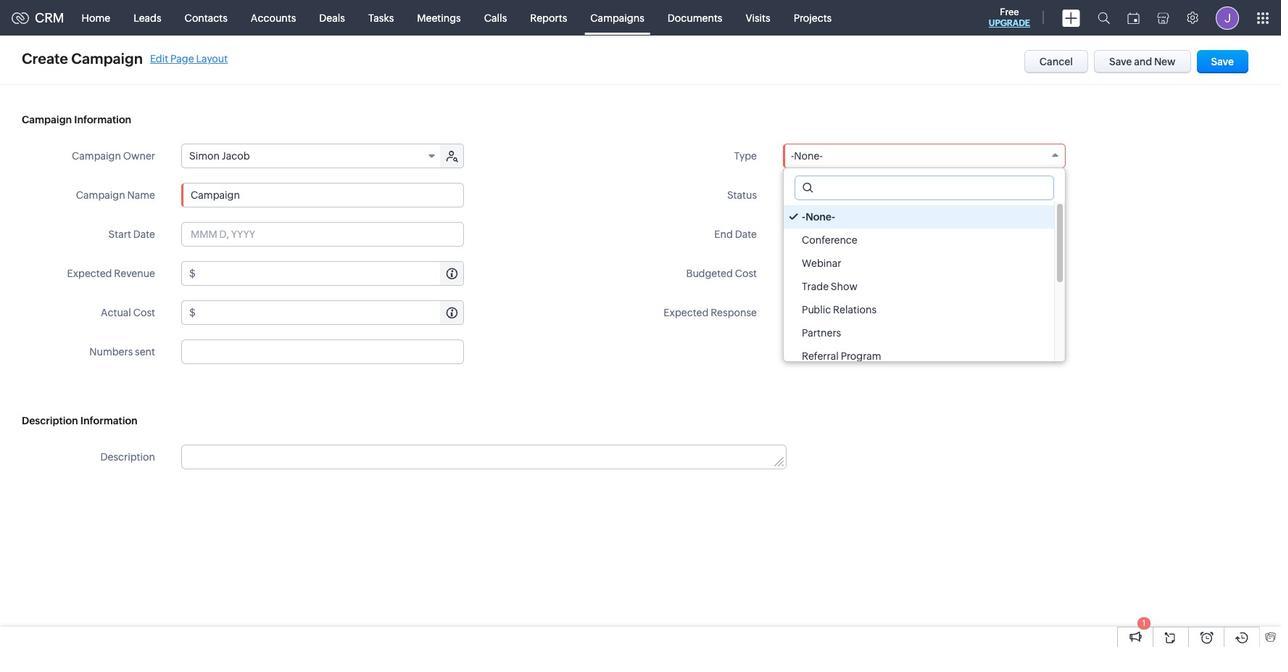 Task type: vqa. For each thing, say whether or not it's contained in the screenshot.
Description
yes



Task type: describe. For each thing, give the bounding box(es) containing it.
documents
[[668, 12, 723, 24]]

campaign name
[[76, 189, 155, 201]]

public relations
[[802, 304, 877, 316]]

page
[[170, 53, 194, 64]]

meetings link
[[406, 0, 473, 35]]

description information
[[22, 415, 138, 427]]

leads link
[[122, 0, 173, 35]]

partners
[[802, 327, 842, 339]]

conference
[[802, 234, 858, 246]]

create campaign edit page layout
[[22, 50, 228, 67]]

documents link
[[656, 0, 734, 35]]

- inside option
[[802, 211, 806, 223]]

referral
[[802, 350, 839, 362]]

simon
[[189, 150, 220, 162]]

expected for expected response
[[664, 307, 709, 318]]

free upgrade
[[989, 7, 1031, 28]]

actual cost
[[101, 307, 155, 318]]

date for start date
[[133, 229, 155, 240]]

mmm d, yyyy text field for start date
[[181, 222, 464, 247]]

numbers
[[89, 346, 133, 358]]

status
[[728, 189, 757, 201]]

campaign owner
[[72, 150, 155, 162]]

tasks link
[[357, 0, 406, 35]]

edit
[[150, 53, 168, 64]]

trade show
[[802, 281, 858, 292]]

deals link
[[308, 0, 357, 35]]

end
[[715, 229, 733, 240]]

visits link
[[734, 0, 782, 35]]

information for description information
[[80, 415, 138, 427]]

edit page layout link
[[150, 53, 228, 64]]

program
[[841, 350, 882, 362]]

tasks
[[368, 12, 394, 24]]

campaigns
[[591, 12, 645, 24]]

-none- inside field
[[791, 150, 823, 162]]

projects
[[794, 12, 832, 24]]

start date
[[108, 229, 155, 240]]

end date
[[715, 229, 757, 240]]

visits
[[746, 12, 771, 24]]

save and new button
[[1095, 50, 1192, 73]]

profile image
[[1217, 6, 1240, 29]]

free
[[1001, 7, 1020, 17]]

none- inside option
[[806, 211, 836, 223]]

simon jacob
[[189, 150, 250, 162]]

conference option
[[784, 229, 1055, 252]]

webinar
[[802, 258, 842, 269]]

date for end date
[[735, 229, 757, 240]]

calendar image
[[1128, 12, 1140, 24]]

trade show option
[[784, 275, 1055, 298]]

create
[[22, 50, 68, 67]]

public relations option
[[784, 298, 1055, 321]]

create menu element
[[1054, 0, 1090, 35]]

reports
[[531, 12, 568, 24]]

-none- inside option
[[802, 211, 836, 223]]

home link
[[70, 0, 122, 35]]

jacob
[[222, 150, 250, 162]]

cost for actual cost
[[133, 307, 155, 318]]

-None- field
[[783, 144, 1066, 168]]

search image
[[1098, 12, 1111, 24]]

campaign down home link
[[71, 50, 143, 67]]

save and new
[[1110, 56, 1176, 67]]

relations
[[834, 304, 877, 316]]

public
[[802, 304, 832, 316]]

$ for cost
[[189, 307, 196, 318]]

referral program
[[802, 350, 882, 362]]

-none- option
[[784, 205, 1055, 229]]

save for save and new
[[1110, 56, 1133, 67]]

deals
[[319, 12, 345, 24]]

name
[[127, 189, 155, 201]]

budgeted cost
[[687, 268, 757, 279]]

Simon Jacob field
[[182, 144, 442, 168]]

new
[[1155, 56, 1176, 67]]

campaign information
[[22, 114, 131, 126]]

start
[[108, 229, 131, 240]]

contacts
[[185, 12, 228, 24]]

accounts
[[251, 12, 296, 24]]

crm
[[35, 10, 64, 25]]

accounts link
[[239, 0, 308, 35]]

save button
[[1197, 50, 1249, 73]]

calls
[[484, 12, 507, 24]]

description for description information
[[22, 415, 78, 427]]



Task type: locate. For each thing, give the bounding box(es) containing it.
layout
[[196, 53, 228, 64]]

1
[[1143, 619, 1146, 628]]

description
[[22, 415, 78, 427], [100, 451, 155, 463]]

numbers sent
[[89, 346, 155, 358]]

home
[[82, 12, 110, 24]]

- right the type
[[791, 150, 795, 162]]

MMM D, YYYY text field
[[181, 222, 464, 247], [783, 222, 1066, 247]]

information down numbers
[[80, 415, 138, 427]]

1 save from the left
[[1110, 56, 1133, 67]]

date right start
[[133, 229, 155, 240]]

0 vertical spatial information
[[74, 114, 131, 126]]

cancel button
[[1025, 50, 1089, 73]]

1 horizontal spatial mmm d, yyyy text field
[[783, 222, 1066, 247]]

information for campaign information
[[74, 114, 131, 126]]

save down profile element
[[1212, 56, 1235, 67]]

cancel
[[1040, 56, 1074, 67]]

1 mmm d, yyyy text field from the left
[[181, 222, 464, 247]]

expected for expected revenue
[[67, 268, 112, 279]]

and
[[1135, 56, 1153, 67]]

campaign down create
[[22, 114, 72, 126]]

-
[[791, 150, 795, 162], [802, 211, 806, 223]]

meetings
[[417, 12, 461, 24]]

referral program option
[[784, 345, 1055, 368]]

1 vertical spatial description
[[100, 451, 155, 463]]

campaign for campaign owner
[[72, 150, 121, 162]]

0 horizontal spatial -
[[791, 150, 795, 162]]

1 vertical spatial $
[[189, 307, 196, 318]]

1 horizontal spatial -
[[802, 211, 806, 223]]

none-
[[795, 150, 823, 162], [806, 211, 836, 223]]

leads
[[134, 12, 161, 24]]

contacts link
[[173, 0, 239, 35]]

0 horizontal spatial mmm d, yyyy text field
[[181, 222, 464, 247]]

revenue
[[114, 268, 155, 279]]

1 horizontal spatial description
[[100, 451, 155, 463]]

cost right 'budgeted'
[[735, 268, 757, 279]]

mmm d, yyyy text field for end date
[[783, 222, 1066, 247]]

information
[[74, 114, 131, 126], [80, 415, 138, 427]]

calls link
[[473, 0, 519, 35]]

1 vertical spatial -none-
[[802, 211, 836, 223]]

2 date from the left
[[735, 229, 757, 240]]

2 mmm d, yyyy text field from the left
[[783, 222, 1066, 247]]

create menu image
[[1063, 9, 1081, 26]]

0 horizontal spatial date
[[133, 229, 155, 240]]

0 horizontal spatial expected
[[67, 268, 112, 279]]

campaign
[[71, 50, 143, 67], [22, 114, 72, 126], [72, 150, 121, 162], [76, 189, 125, 201]]

show
[[831, 281, 858, 292]]

1 vertical spatial expected
[[664, 307, 709, 318]]

logo image
[[12, 12, 29, 24]]

1 vertical spatial none-
[[806, 211, 836, 223]]

0 horizontal spatial save
[[1110, 56, 1133, 67]]

0 vertical spatial -none-
[[791, 150, 823, 162]]

none- inside field
[[795, 150, 823, 162]]

1 horizontal spatial date
[[735, 229, 757, 240]]

1 horizontal spatial cost
[[735, 268, 757, 279]]

1 horizontal spatial save
[[1212, 56, 1235, 67]]

cost for budgeted cost
[[735, 268, 757, 279]]

0 horizontal spatial cost
[[133, 307, 155, 318]]

1 vertical spatial information
[[80, 415, 138, 427]]

save for save
[[1212, 56, 1235, 67]]

date right "end"
[[735, 229, 757, 240]]

actual
[[101, 307, 131, 318]]

$ right 'revenue'
[[189, 268, 196, 279]]

$ for revenue
[[189, 268, 196, 279]]

projects link
[[782, 0, 844, 35]]

expected
[[67, 268, 112, 279], [664, 307, 709, 318]]

expected left 'revenue'
[[67, 268, 112, 279]]

sent
[[135, 346, 155, 358]]

- up conference at the top right of the page
[[802, 211, 806, 223]]

0 vertical spatial -
[[791, 150, 795, 162]]

$ right actual cost
[[189, 307, 196, 318]]

date
[[133, 229, 155, 240], [735, 229, 757, 240]]

- inside field
[[791, 150, 795, 162]]

list box containing -none-
[[784, 202, 1066, 368]]

reports link
[[519, 0, 579, 35]]

0 horizontal spatial description
[[22, 415, 78, 427]]

1 date from the left
[[133, 229, 155, 240]]

crm link
[[12, 10, 64, 25]]

type
[[735, 150, 757, 162]]

trade
[[802, 281, 829, 292]]

none- up conference at the top right of the page
[[806, 211, 836, 223]]

1 vertical spatial cost
[[133, 307, 155, 318]]

None text field
[[800, 262, 1066, 285], [181, 340, 464, 364], [800, 262, 1066, 285], [181, 340, 464, 364]]

$
[[189, 268, 196, 279], [189, 307, 196, 318]]

None text field
[[796, 176, 1054, 199], [181, 183, 464, 207], [198, 262, 464, 285], [783, 300, 1066, 325], [198, 301, 464, 324], [182, 445, 787, 469], [796, 176, 1054, 199], [181, 183, 464, 207], [198, 262, 464, 285], [783, 300, 1066, 325], [198, 301, 464, 324], [182, 445, 787, 469]]

upgrade
[[989, 18, 1031, 28]]

-none-
[[791, 150, 823, 162], [802, 211, 836, 223]]

0 vertical spatial cost
[[735, 268, 757, 279]]

campaign left the name
[[76, 189, 125, 201]]

1 vertical spatial -
[[802, 211, 806, 223]]

list box
[[784, 202, 1066, 368]]

campaigns link
[[579, 0, 656, 35]]

description for description
[[100, 451, 155, 463]]

campaign down 'campaign information'
[[72, 150, 121, 162]]

0 vertical spatial none-
[[795, 150, 823, 162]]

search element
[[1090, 0, 1119, 36]]

none- right the type
[[795, 150, 823, 162]]

expected response
[[664, 307, 757, 318]]

owner
[[123, 150, 155, 162]]

-none- up conference at the top right of the page
[[802, 211, 836, 223]]

cost right the actual
[[133, 307, 155, 318]]

1 horizontal spatial expected
[[664, 307, 709, 318]]

information up campaign owner at left
[[74, 114, 131, 126]]

profile element
[[1208, 0, 1248, 35]]

save left and
[[1110, 56, 1133, 67]]

-none- right the type
[[791, 150, 823, 162]]

2 $ from the top
[[189, 307, 196, 318]]

2 save from the left
[[1212, 56, 1235, 67]]

cost
[[735, 268, 757, 279], [133, 307, 155, 318]]

partners option
[[784, 321, 1055, 345]]

expected down 'budgeted'
[[664, 307, 709, 318]]

campaign for campaign information
[[22, 114, 72, 126]]

save
[[1110, 56, 1133, 67], [1212, 56, 1235, 67]]

budgeted
[[687, 268, 733, 279]]

expected revenue
[[67, 268, 155, 279]]

campaign for campaign name
[[76, 189, 125, 201]]

1 $ from the top
[[189, 268, 196, 279]]

0 vertical spatial description
[[22, 415, 78, 427]]

0 vertical spatial $
[[189, 268, 196, 279]]

response
[[711, 307, 757, 318]]

webinar option
[[784, 252, 1055, 275]]

0 vertical spatial expected
[[67, 268, 112, 279]]



